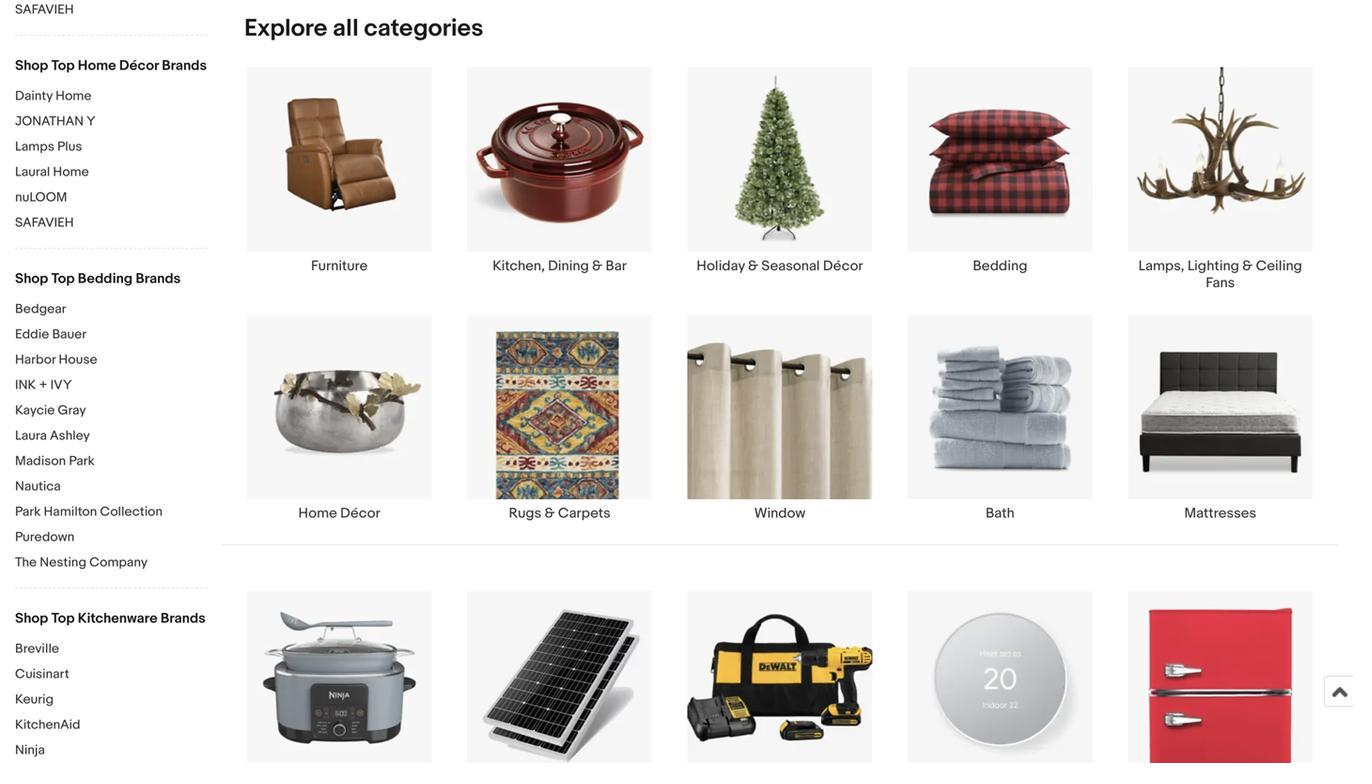 Task type: vqa. For each thing, say whether or not it's contained in the screenshot.
and to the bottom
no



Task type: describe. For each thing, give the bounding box(es) containing it.
safavieh inside dainty home jonathan y lamps plus laural home nuloom safavieh
[[15, 215, 74, 231]]

puredown link
[[15, 530, 208, 548]]

jonathan y link
[[15, 114, 208, 132]]

breville link
[[15, 642, 208, 660]]

ink
[[15, 378, 36, 394]]

breville cuisinart keurig kitchenaid ninja
[[15, 642, 80, 759]]

mattresses
[[1184, 506, 1256, 523]]

1 horizontal spatial décor
[[340, 506, 380, 523]]

the
[[15, 555, 37, 571]]

explore
[[244, 14, 327, 43]]

house
[[59, 352, 97, 368]]

keurig link
[[15, 693, 208, 710]]

shop for shop top kitchenware brands
[[15, 611, 48, 628]]

window link
[[670, 314, 890, 523]]

mattresses link
[[1110, 314, 1330, 523]]

shop top bedding brands
[[15, 271, 181, 288]]

ceiling
[[1256, 258, 1302, 275]]

& right rugs
[[545, 506, 555, 523]]

1 horizontal spatial park
[[69, 454, 95, 470]]

hamilton
[[44, 505, 97, 521]]

harbor house link
[[15, 352, 208, 370]]

ivy
[[50, 378, 72, 394]]

2 list from the top
[[222, 591, 1338, 764]]

+
[[39, 378, 47, 394]]

list containing furniture
[[222, 66, 1338, 545]]

shop top kitchenware brands
[[15, 611, 206, 628]]

furniture
[[311, 258, 368, 275]]

0 vertical spatial brands
[[162, 57, 207, 74]]

seasonal
[[761, 258, 820, 275]]

home décor
[[298, 506, 380, 523]]

lamps plus link
[[15, 139, 208, 157]]

rugs & carpets link
[[450, 314, 670, 523]]

keurig
[[15, 693, 54, 708]]

ninja link
[[15, 743, 208, 761]]

bedgear eddie bauer harbor house ink + ivy kaycie gray laura ashley madison park nautica park hamilton collection puredown the nesting company
[[15, 302, 163, 571]]

bath
[[986, 506, 1015, 523]]

furniture link
[[229, 66, 450, 275]]

gray
[[58, 403, 86, 419]]

cuisinart link
[[15, 667, 208, 685]]

bauer
[[52, 327, 86, 343]]

bar
[[606, 258, 627, 275]]

dainty home jonathan y lamps plus laural home nuloom safavieh
[[15, 88, 96, 231]]

1 safavieh from the top
[[15, 2, 74, 18]]

shop for shop top home décor brands
[[15, 57, 48, 74]]

& left 'bar'
[[592, 258, 602, 275]]

kitchen, dining & bar link
[[450, 66, 670, 275]]

ashley
[[50, 428, 90, 444]]

madison
[[15, 454, 66, 470]]

jonathan
[[15, 114, 84, 130]]

lamps
[[15, 139, 54, 155]]

shop top home décor brands
[[15, 57, 207, 74]]

y
[[86, 114, 96, 130]]

puredown
[[15, 530, 74, 546]]

kaycie
[[15, 403, 55, 419]]

home décor link
[[229, 314, 450, 523]]

bedding link
[[890, 66, 1110, 275]]

window
[[754, 506, 805, 523]]

laura
[[15, 428, 47, 444]]

carpets
[[558, 506, 611, 523]]

kitchenaid
[[15, 718, 80, 734]]



Task type: locate. For each thing, give the bounding box(es) containing it.
2 vertical spatial top
[[51, 611, 75, 628]]

2 shop from the top
[[15, 271, 48, 288]]

brands for shop top kitchenware brands
[[161, 611, 206, 628]]

nesting
[[40, 555, 86, 571]]

shop
[[15, 57, 48, 74], [15, 271, 48, 288], [15, 611, 48, 628]]

harbor
[[15, 352, 56, 368]]

& inside lamps, lighting & ceiling fans
[[1242, 258, 1253, 275]]

2 top from the top
[[51, 271, 75, 288]]

nautica link
[[15, 479, 208, 497]]

safavieh link up shop top home décor brands
[[15, 2, 208, 20]]

kitchen, dining & bar
[[493, 258, 627, 275]]

dining
[[548, 258, 589, 275]]

company
[[89, 555, 148, 571]]

& left ceiling
[[1242, 258, 1253, 275]]

lamps, lighting & ceiling fans
[[1139, 258, 1302, 292]]

brands right kitchenware
[[161, 611, 206, 628]]

shop up breville
[[15, 611, 48, 628]]

holiday & seasonal décor
[[697, 258, 863, 275]]

1 shop from the top
[[15, 57, 48, 74]]

nuloom link
[[15, 190, 208, 208]]

collection
[[100, 505, 163, 521]]

fans
[[1206, 275, 1235, 292]]

3 top from the top
[[51, 611, 75, 628]]

décor for seasonal
[[823, 258, 863, 275]]

0 vertical spatial safavieh
[[15, 2, 74, 18]]

top
[[51, 57, 75, 74], [51, 271, 75, 288], [51, 611, 75, 628]]

top up dainty
[[51, 57, 75, 74]]

0 vertical spatial safavieh link
[[15, 2, 208, 20]]

kitchenware
[[78, 611, 157, 628]]

nuloom
[[15, 190, 67, 206]]

top for kitchenware
[[51, 611, 75, 628]]

2 safavieh link from the top
[[15, 215, 208, 233]]

2 vertical spatial brands
[[161, 611, 206, 628]]

décor for home
[[119, 57, 159, 74]]

plus
[[57, 139, 82, 155]]

2 vertical spatial décor
[[340, 506, 380, 523]]

dainty home link
[[15, 88, 208, 106]]

holiday & seasonal décor link
[[670, 66, 890, 275]]

1 horizontal spatial bedding
[[973, 258, 1027, 275]]

3 shop from the top
[[15, 611, 48, 628]]

explore all categories
[[244, 14, 483, 43]]

2 horizontal spatial décor
[[823, 258, 863, 275]]

kitchenaid link
[[15, 718, 208, 736]]

eddie bauer link
[[15, 327, 208, 345]]

park hamilton collection link
[[15, 505, 208, 522]]

bedding inside 'link'
[[973, 258, 1027, 275]]

top up breville
[[51, 611, 75, 628]]

&
[[592, 258, 602, 275], [748, 258, 758, 275], [1242, 258, 1253, 275], [545, 506, 555, 523]]

brands for shop top bedding brands
[[136, 271, 181, 288]]

1 list from the top
[[222, 66, 1338, 545]]

1 vertical spatial décor
[[823, 258, 863, 275]]

1 vertical spatial safavieh link
[[15, 215, 208, 233]]

0 vertical spatial list
[[222, 66, 1338, 545]]

cuisinart
[[15, 667, 69, 683]]

safavieh up shop top home décor brands
[[15, 2, 74, 18]]

1 vertical spatial brands
[[136, 271, 181, 288]]

laural home link
[[15, 164, 208, 182]]

home
[[78, 57, 116, 74], [56, 88, 92, 104], [53, 164, 89, 180], [298, 506, 337, 523]]

kaycie gray link
[[15, 403, 208, 421]]

kitchen,
[[493, 258, 545, 275]]

1 vertical spatial park
[[15, 505, 41, 521]]

the nesting company link
[[15, 555, 208, 573]]

0 horizontal spatial décor
[[119, 57, 159, 74]]

bedgear
[[15, 302, 66, 318]]

breville
[[15, 642, 59, 658]]

holiday
[[697, 258, 745, 275]]

& right holiday
[[748, 258, 758, 275]]

park
[[69, 454, 95, 470], [15, 505, 41, 521]]

dainty
[[15, 88, 53, 104]]

safavieh
[[15, 2, 74, 18], [15, 215, 74, 231]]

park down nautica
[[15, 505, 41, 521]]

bedding
[[973, 258, 1027, 275], [78, 271, 133, 288]]

lighting
[[1188, 258, 1239, 275]]

laural
[[15, 164, 50, 180]]

1 safavieh link from the top
[[15, 2, 208, 20]]

rugs
[[509, 506, 541, 523]]

1 vertical spatial safavieh
[[15, 215, 74, 231]]

bedgear link
[[15, 302, 208, 319]]

2 vertical spatial shop
[[15, 611, 48, 628]]

bath link
[[890, 314, 1110, 523]]

1 top from the top
[[51, 57, 75, 74]]

top for home
[[51, 57, 75, 74]]

0 vertical spatial top
[[51, 57, 75, 74]]

list
[[222, 66, 1338, 545], [222, 591, 1338, 764]]

shop up dainty
[[15, 57, 48, 74]]

lamps, lighting & ceiling fans link
[[1110, 66, 1330, 292]]

top for bedding
[[51, 271, 75, 288]]

rugs & carpets
[[509, 506, 611, 523]]

categories
[[364, 14, 483, 43]]

0 horizontal spatial bedding
[[78, 271, 133, 288]]

2 safavieh from the top
[[15, 215, 74, 231]]

0 horizontal spatial park
[[15, 505, 41, 521]]

shop up bedgear
[[15, 271, 48, 288]]

brands up bedgear link
[[136, 271, 181, 288]]

top up bedgear
[[51, 271, 75, 288]]

1 vertical spatial top
[[51, 271, 75, 288]]

safavieh down nuloom
[[15, 215, 74, 231]]

décor
[[119, 57, 159, 74], [823, 258, 863, 275], [340, 506, 380, 523]]

0 vertical spatial décor
[[119, 57, 159, 74]]

ninja
[[15, 743, 45, 759]]

safavieh link
[[15, 2, 208, 20], [15, 215, 208, 233]]

nautica
[[15, 479, 61, 495]]

0 vertical spatial park
[[69, 454, 95, 470]]

park down ashley
[[69, 454, 95, 470]]

laura ashley link
[[15, 428, 208, 446]]

ink + ivy link
[[15, 378, 208, 396]]

1 vertical spatial shop
[[15, 271, 48, 288]]

safavieh link down nuloom link
[[15, 215, 208, 233]]

brands up dainty home link
[[162, 57, 207, 74]]

lamps,
[[1139, 258, 1184, 275]]

madison park link
[[15, 454, 208, 472]]

shop for shop top bedding brands
[[15, 271, 48, 288]]

0 vertical spatial shop
[[15, 57, 48, 74]]

all
[[333, 14, 359, 43]]

eddie
[[15, 327, 49, 343]]

brands
[[162, 57, 207, 74], [136, 271, 181, 288], [161, 611, 206, 628]]

1 vertical spatial list
[[222, 591, 1338, 764]]



